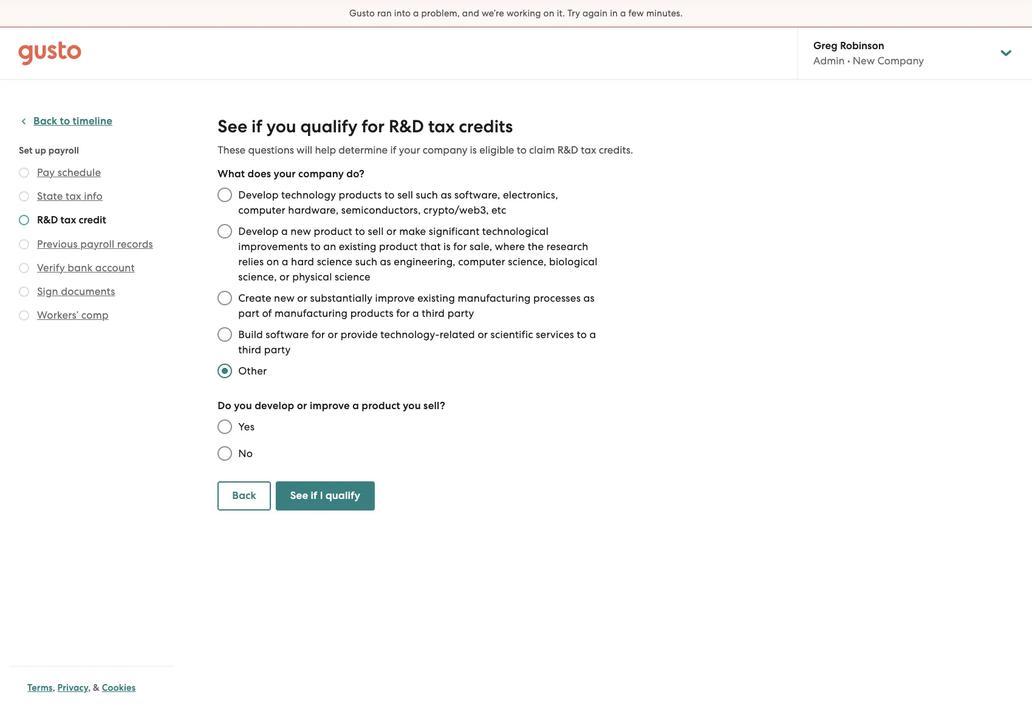 Task type: describe. For each thing, give the bounding box(es) containing it.
does
[[248, 168, 271, 181]]

previous payroll records button
[[37, 237, 153, 252]]

substantially
[[310, 292, 373, 304]]

tax inside "button"
[[66, 190, 81, 202]]

back for back to timeline
[[33, 115, 57, 128]]

home image
[[18, 41, 81, 65]]

Other radio
[[212, 358, 238, 385]]

such inside the develop a new product to sell or make significant technological improvements to an existing product that is for sale, where the research relies on a hard science such as engineering, computer science, biological science, or physical science
[[355, 256, 378, 268]]

2 horizontal spatial you
[[403, 400, 421, 413]]

new inside create new or substantially improve existing manufacturing processes as part of manufacturing products for a third party
[[274, 292, 295, 304]]

develop a new product to sell or make significant technological improvements to an existing product that is for sale, where the research relies on a hard science such as engineering, computer science, biological science, or physical science
[[238, 225, 598, 283]]

see for see if you qualify for r&d tax credits
[[218, 116, 247, 137]]

qualify for you
[[301, 116, 358, 137]]

0 horizontal spatial you
[[234, 400, 252, 413]]

semiconductors,
[[341, 204, 421, 216]]

computer inside the develop a new product to sell or make significant technological improvements to an existing product that is for sale, where the research relies on a hard science such as engineering, computer science, biological science, or physical science
[[458, 256, 506, 268]]

1 vertical spatial manufacturing
[[275, 308, 348, 320]]

schedule
[[58, 167, 101, 179]]

pay
[[37, 167, 55, 179]]

what does your company do?
[[218, 168, 365, 181]]

robinson
[[841, 40, 885, 52]]

0 vertical spatial science,
[[508, 256, 547, 268]]

comp
[[81, 309, 109, 322]]

gusto ran into a problem, and we're working on it. try again in a few minutes.
[[350, 8, 683, 19]]

back to timeline
[[33, 115, 112, 128]]

1 vertical spatial r&d
[[558, 144, 579, 156]]

do
[[218, 400, 232, 413]]

state tax info button
[[37, 189, 103, 204]]

or right "related"
[[478, 329, 488, 341]]

Create new or substantially improve existing manufacturing processes as part of manufacturing products for a third party radio
[[212, 285, 238, 312]]

other
[[238, 365, 267, 377]]

ran
[[377, 8, 392, 19]]

workers'
[[37, 309, 79, 322]]

2 , from the left
[[88, 683, 91, 694]]

etc
[[492, 204, 507, 216]]

to left claim
[[517, 144, 527, 156]]

set up payroll
[[19, 145, 79, 156]]

sign
[[37, 286, 58, 298]]

or right develop
[[297, 400, 307, 413]]

party inside build software for or provide technology-related or scientific services to a third party
[[264, 344, 291, 356]]

previous payroll records
[[37, 238, 153, 250]]

do?
[[347, 168, 365, 181]]

working
[[507, 8, 541, 19]]

sign documents
[[37, 286, 115, 298]]

if for see if you qualify for r&d tax credits
[[252, 116, 262, 137]]

help
[[315, 144, 336, 156]]

such inside develop technology products to sell such as software, electronics, computer hardware, semiconductors, crypto/web3, etc
[[416, 189, 438, 201]]

develop
[[255, 400, 294, 413]]

do you develop or improve a product you sell?
[[218, 400, 445, 413]]

check image for previous
[[19, 239, 29, 250]]

biological
[[549, 256, 598, 268]]

into
[[394, 8, 411, 19]]

or inside create new or substantially improve existing manufacturing processes as part of manufacturing products for a third party
[[297, 292, 308, 304]]

payroll inside button
[[80, 238, 114, 250]]

records
[[117, 238, 153, 250]]

credit
[[79, 214, 106, 227]]

check image for sign
[[19, 287, 29, 297]]

technology
[[281, 189, 336, 201]]

privacy
[[57, 683, 88, 694]]

check image for verify
[[19, 263, 29, 273]]

r&d inside list
[[37, 214, 58, 227]]

cookies button
[[102, 681, 136, 696]]

set
[[19, 145, 33, 156]]

check image for state
[[19, 191, 29, 202]]

0 vertical spatial science
[[317, 256, 353, 268]]

see for see if i qualify
[[290, 490, 308, 503]]

questions
[[248, 144, 294, 156]]

to down semiconductors,
[[355, 225, 365, 238]]

as inside create new or substantially improve existing manufacturing processes as part of manufacturing products for a third party
[[584, 292, 595, 304]]

again
[[583, 8, 608, 19]]

company
[[878, 55, 925, 67]]

verify
[[37, 262, 65, 274]]

minutes.
[[647, 8, 683, 19]]

is inside the develop a new product to sell or make significant technological improvements to an existing product that is for sale, where the research relies on a hard science such as engineering, computer science, biological science, or physical science
[[444, 241, 451, 253]]

software
[[266, 329, 309, 341]]

a inside create new or substantially improve existing manufacturing processes as part of manufacturing products for a third party
[[413, 308, 419, 320]]

research
[[547, 241, 589, 253]]

0 horizontal spatial company
[[298, 168, 344, 181]]

improve for or
[[310, 400, 350, 413]]

admin
[[814, 55, 845, 67]]

1 horizontal spatial manufacturing
[[458, 292, 531, 304]]

workers' comp button
[[37, 308, 109, 323]]

terms link
[[27, 683, 53, 694]]

products inside create new or substantially improve existing manufacturing processes as part of manufacturing products for a third party
[[350, 308, 394, 320]]

where
[[495, 241, 525, 253]]

party inside create new or substantially improve existing manufacturing processes as part of manufacturing products for a third party
[[448, 308, 474, 320]]

the
[[528, 241, 544, 253]]

as inside develop technology products to sell such as software, electronics, computer hardware, semiconductors, crypto/web3, etc
[[441, 189, 452, 201]]

build software for or provide technology-related or scientific services to a third party
[[238, 329, 597, 356]]

verify bank account button
[[37, 261, 135, 275]]

will
[[297, 144, 313, 156]]

create new or substantially improve existing manufacturing processes as part of manufacturing products for a third party
[[238, 292, 595, 320]]

see if i qualify
[[290, 490, 360, 503]]

tax left 'credit'
[[61, 214, 76, 227]]

significant
[[429, 225, 480, 238]]

electronics,
[[503, 189, 558, 201]]

verify bank account
[[37, 262, 135, 274]]

we're
[[482, 8, 504, 19]]

terms , privacy , & cookies
[[27, 683, 136, 694]]

related
[[440, 329, 475, 341]]

sell inside the develop a new product to sell or make significant technological improvements to an existing product that is for sale, where the research relies on a hard science such as engineering, computer science, biological science, or physical science
[[368, 225, 384, 238]]

back button
[[218, 482, 271, 511]]

what
[[218, 168, 245, 181]]

state
[[37, 190, 63, 202]]

tax left credits.
[[581, 144, 597, 156]]

software,
[[455, 189, 501, 201]]

timeline
[[73, 115, 112, 128]]

1 horizontal spatial on
[[544, 8, 555, 19]]

physical
[[292, 271, 332, 283]]

see if you qualify for r&d tax credits
[[218, 116, 513, 137]]

r&d tax credit
[[37, 214, 106, 227]]

0 vertical spatial r&d
[[389, 116, 424, 137]]

Yes radio
[[212, 414, 238, 441]]

privacy link
[[57, 683, 88, 694]]

greg
[[814, 40, 838, 52]]

build
[[238, 329, 263, 341]]



Task type: locate. For each thing, give the bounding box(es) containing it.
to inside button
[[60, 115, 70, 128]]

existing
[[339, 241, 377, 253], [418, 292, 455, 304]]

1 horizontal spatial improve
[[375, 292, 415, 304]]

1 vertical spatial qualify
[[326, 490, 360, 503]]

0 vertical spatial manufacturing
[[458, 292, 531, 304]]

you right 'do' at the bottom left
[[234, 400, 252, 413]]

your right the determine
[[399, 144, 420, 156]]

to right services
[[577, 329, 587, 341]]

on down the improvements
[[267, 256, 279, 268]]

0 vertical spatial see
[[218, 116, 247, 137]]

2 vertical spatial r&d
[[37, 214, 58, 227]]

claim
[[529, 144, 555, 156]]

1 vertical spatial develop
[[238, 225, 279, 238]]

computer down 'sale,'
[[458, 256, 506, 268]]

to left timeline
[[60, 115, 70, 128]]

0 horizontal spatial manufacturing
[[275, 308, 348, 320]]

existing inside create new or substantially improve existing manufacturing processes as part of manufacturing products for a third party
[[418, 292, 455, 304]]

check image
[[19, 191, 29, 202], [19, 215, 29, 225], [19, 239, 29, 250], [19, 263, 29, 273]]

0 vertical spatial improve
[[375, 292, 415, 304]]

is
[[470, 144, 477, 156], [444, 241, 451, 253]]

payroll
[[48, 145, 79, 156], [80, 238, 114, 250]]

0 vertical spatial existing
[[339, 241, 377, 253]]

check image
[[19, 168, 29, 178], [19, 287, 29, 297], [19, 311, 29, 321]]

third
[[422, 308, 445, 320], [238, 344, 262, 356]]

manufacturing up scientific at top
[[458, 292, 531, 304]]

0 vertical spatial check image
[[19, 168, 29, 178]]

1 horizontal spatial payroll
[[80, 238, 114, 250]]

1 vertical spatial product
[[379, 241, 418, 253]]

0 horizontal spatial such
[[355, 256, 378, 268]]

technology-
[[381, 329, 440, 341]]

new inside the develop a new product to sell or make significant technological improvements to an existing product that is for sale, where the research relies on a hard science such as engineering, computer science, biological science, or physical science
[[291, 225, 311, 238]]

1 horizontal spatial sell
[[398, 189, 413, 201]]

back down no
[[232, 490, 256, 503]]

to
[[60, 115, 70, 128], [517, 144, 527, 156], [385, 189, 395, 201], [355, 225, 365, 238], [311, 241, 321, 253], [577, 329, 587, 341]]

for up technology-
[[396, 308, 410, 320]]

1 horizontal spatial ,
[[88, 683, 91, 694]]

a inside build software for or provide technology-related or scientific services to a third party
[[590, 329, 597, 341]]

documents
[[61, 286, 115, 298]]

if for see if i qualify
[[311, 490, 318, 503]]

0 vertical spatial new
[[291, 225, 311, 238]]

pay schedule
[[37, 167, 101, 179]]

1 check image from the top
[[19, 168, 29, 178]]

0 horizontal spatial party
[[264, 344, 291, 356]]

0 horizontal spatial if
[[252, 116, 262, 137]]

check image left r&d tax credit
[[19, 215, 29, 225]]

1 horizontal spatial third
[[422, 308, 445, 320]]

computer
[[238, 204, 286, 216], [458, 256, 506, 268]]

1 vertical spatial see
[[290, 490, 308, 503]]

company up technology
[[298, 168, 344, 181]]

party
[[448, 308, 474, 320], [264, 344, 291, 356]]

if inside button
[[311, 490, 318, 503]]

1 vertical spatial improve
[[310, 400, 350, 413]]

check image left workers'
[[19, 311, 29, 321]]

0 horizontal spatial ,
[[53, 683, 55, 694]]

or left make
[[387, 225, 397, 238]]

no
[[238, 448, 253, 460]]

0 horizontal spatial on
[[267, 256, 279, 268]]

an
[[323, 241, 336, 253]]

for
[[362, 116, 385, 137], [454, 241, 467, 253], [396, 308, 410, 320], [312, 329, 325, 341]]

0 vertical spatial computer
[[238, 204, 286, 216]]

0 horizontal spatial r&d
[[37, 214, 58, 227]]

1 horizontal spatial science,
[[508, 256, 547, 268]]

third down build
[[238, 344, 262, 356]]

create
[[238, 292, 272, 304]]

see
[[218, 116, 247, 137], [290, 490, 308, 503]]

r&d tax credit list
[[19, 165, 168, 325]]

terms
[[27, 683, 53, 694]]

up
[[35, 145, 46, 156]]

check image left state
[[19, 191, 29, 202]]

as left engineering,
[[380, 256, 391, 268]]

back inside button
[[232, 490, 256, 503]]

sell up semiconductors,
[[398, 189, 413, 201]]

back up set up payroll
[[33, 115, 57, 128]]

pay schedule button
[[37, 165, 101, 180]]

these
[[218, 144, 246, 156]]

2 vertical spatial if
[[311, 490, 318, 503]]

back to timeline button
[[19, 114, 112, 129]]

1 vertical spatial existing
[[418, 292, 455, 304]]

Develop a new product to sell or make significant technological improvements to an existing product that is for sale, where the research relies on a hard science such as engineering, computer science, biological science, or physical science radio
[[212, 218, 238, 245]]

or down physical
[[297, 292, 308, 304]]

to left an
[[311, 241, 321, 253]]

existing right an
[[339, 241, 377, 253]]

check image left pay
[[19, 168, 29, 178]]

sell down semiconductors,
[[368, 225, 384, 238]]

products down do?
[[339, 189, 382, 201]]

such
[[416, 189, 438, 201], [355, 256, 378, 268]]

0 vertical spatial your
[[399, 144, 420, 156]]

2 develop from the top
[[238, 225, 279, 238]]

back inside button
[[33, 115, 57, 128]]

credits
[[459, 116, 513, 137]]

if right the determine
[[390, 144, 397, 156]]

see if i qualify button
[[276, 482, 375, 511]]

for inside build software for or provide technology-related or scientific services to a third party
[[312, 329, 325, 341]]

1 vertical spatial as
[[380, 256, 391, 268]]

for up the determine
[[362, 116, 385, 137]]

0 vertical spatial such
[[416, 189, 438, 201]]

if
[[252, 116, 262, 137], [390, 144, 397, 156], [311, 490, 318, 503]]

develop down does
[[238, 189, 279, 201]]

0 vertical spatial if
[[252, 116, 262, 137]]

to inside develop technology products to sell such as software, electronics, computer hardware, semiconductors, crypto/web3, etc
[[385, 189, 395, 201]]

, left &
[[88, 683, 91, 694]]

develop for develop technology products to sell such as software, electronics, computer hardware, semiconductors, crypto/web3, etc
[[238, 189, 279, 201]]

1 horizontal spatial if
[[311, 490, 318, 503]]

0 vertical spatial third
[[422, 308, 445, 320]]

science, down the at the top right of page
[[508, 256, 547, 268]]

1 vertical spatial science,
[[238, 271, 277, 283]]

improve right develop
[[310, 400, 350, 413]]

third inside build software for or provide technology-related or scientific services to a third party
[[238, 344, 262, 356]]

of
[[262, 308, 272, 320]]

sell inside develop technology products to sell such as software, electronics, computer hardware, semiconductors, crypto/web3, etc
[[398, 189, 413, 201]]

1 check image from the top
[[19, 191, 29, 202]]

qualify
[[301, 116, 358, 137], [326, 490, 360, 503]]

qualify up 'help'
[[301, 116, 358, 137]]

product up an
[[314, 225, 353, 238]]

0 horizontal spatial as
[[380, 256, 391, 268]]

such up "substantially" in the left of the page
[[355, 256, 378, 268]]

qualify right i
[[326, 490, 360, 503]]

new down hardware, at top
[[291, 225, 311, 238]]

1 horizontal spatial back
[[232, 490, 256, 503]]

workers' comp
[[37, 309, 109, 322]]

0 horizontal spatial payroll
[[48, 145, 79, 156]]

problem,
[[422, 8, 460, 19]]

sign documents button
[[37, 284, 115, 299]]

develop up the improvements
[[238, 225, 279, 238]]

, left privacy link
[[53, 683, 55, 694]]

provide
[[341, 329, 378, 341]]

qualify inside button
[[326, 490, 360, 503]]

r&d up these questions will help determine if your company is eligible to claim r&d tax credits.
[[389, 116, 424, 137]]

yes
[[238, 421, 255, 433]]

1 horizontal spatial is
[[470, 144, 477, 156]]

as inside the develop a new product to sell or make significant technological improvements to an existing product that is for sale, where the research relies on a hard science such as engineering, computer science, biological science, or physical science
[[380, 256, 391, 268]]

0 vertical spatial back
[[33, 115, 57, 128]]

as
[[441, 189, 452, 201], [380, 256, 391, 268], [584, 292, 595, 304]]

back for back
[[232, 490, 256, 503]]

previous
[[37, 238, 78, 250]]

existing inside the develop a new product to sell or make significant technological improvements to an existing product that is for sale, where the research relies on a hard science such as engineering, computer science, biological science, or physical science
[[339, 241, 377, 253]]

products inside develop technology products to sell such as software, electronics, computer hardware, semiconductors, crypto/web3, etc
[[339, 189, 382, 201]]

payroll up pay schedule
[[48, 145, 79, 156]]

you up questions
[[267, 116, 296, 137]]

check image for workers'
[[19, 311, 29, 321]]

that
[[421, 241, 441, 253]]

1 horizontal spatial see
[[290, 490, 308, 503]]

for down significant
[[454, 241, 467, 253]]

or left physical
[[280, 271, 290, 283]]

it.
[[557, 8, 565, 19]]

for right software at the top left of the page
[[312, 329, 325, 341]]

science, down relies
[[238, 271, 277, 283]]

check image left verify
[[19, 263, 29, 273]]

1 , from the left
[[53, 683, 55, 694]]

tax up these questions will help determine if your company is eligible to claim r&d tax credits.
[[428, 116, 455, 137]]

Develop technology products to sell such as software, electronics, computer hardware, semiconductors, crypto/web3, etc radio
[[212, 182, 238, 208]]

improve for substantially
[[375, 292, 415, 304]]

relies
[[238, 256, 264, 268]]

party down software at the top left of the page
[[264, 344, 291, 356]]

Build software for or provide technology-related or scientific services to a third party radio
[[212, 322, 238, 348]]

0 vertical spatial is
[[470, 144, 477, 156]]

products
[[339, 189, 382, 201], [350, 308, 394, 320]]

0 horizontal spatial back
[[33, 115, 57, 128]]

3 check image from the top
[[19, 239, 29, 250]]

0 vertical spatial company
[[423, 144, 468, 156]]

2 horizontal spatial as
[[584, 292, 595, 304]]

1 vertical spatial such
[[355, 256, 378, 268]]

0 vertical spatial qualify
[[301, 116, 358, 137]]

0 horizontal spatial science,
[[238, 271, 277, 283]]

2 check image from the top
[[19, 215, 29, 225]]

develop inside develop technology products to sell such as software, electronics, computer hardware, semiconductors, crypto/web3, etc
[[238, 189, 279, 201]]

sale,
[[470, 241, 492, 253]]

check image left sign
[[19, 287, 29, 297]]

or left provide
[[328, 329, 338, 341]]

if left i
[[311, 490, 318, 503]]

develop technology products to sell such as software, electronics, computer hardware, semiconductors, crypto/web3, etc
[[238, 189, 558, 216]]

1 horizontal spatial computer
[[458, 256, 506, 268]]

such up crypto/web3,
[[416, 189, 438, 201]]

third inside create new or substantially improve existing manufacturing processes as part of manufacturing products for a third party
[[422, 308, 445, 320]]

0 vertical spatial payroll
[[48, 145, 79, 156]]

hard
[[291, 256, 314, 268]]

0 vertical spatial product
[[314, 225, 353, 238]]

1 vertical spatial computer
[[458, 256, 506, 268]]

see left i
[[290, 490, 308, 503]]

you left sell?
[[403, 400, 421, 413]]

develop for develop a new product to sell or make significant technological improvements to an existing product that is for sale, where the research relies on a hard science such as engineering, computer science, biological science, or physical science
[[238, 225, 279, 238]]

see inside button
[[290, 490, 308, 503]]

1 vertical spatial sell
[[368, 225, 384, 238]]

0 vertical spatial develop
[[238, 189, 279, 201]]

technological
[[482, 225, 549, 238]]

is right that
[[444, 241, 451, 253]]

if up questions
[[252, 116, 262, 137]]

r&d
[[389, 116, 424, 137], [558, 144, 579, 156], [37, 214, 58, 227]]

in
[[610, 8, 618, 19]]

0 horizontal spatial your
[[274, 168, 296, 181]]

1 vertical spatial products
[[350, 308, 394, 320]]

0 vertical spatial party
[[448, 308, 474, 320]]

0 horizontal spatial is
[[444, 241, 451, 253]]

product left sell?
[[362, 400, 400, 413]]

0 vertical spatial on
[[544, 8, 555, 19]]

1 horizontal spatial r&d
[[389, 116, 424, 137]]

2 vertical spatial as
[[584, 292, 595, 304]]

4 check image from the top
[[19, 263, 29, 273]]

cookies
[[102, 683, 136, 694]]

products up provide
[[350, 308, 394, 320]]

party up "related"
[[448, 308, 474, 320]]

0 vertical spatial as
[[441, 189, 452, 201]]

for inside the develop a new product to sell or make significant technological improvements to an existing product that is for sale, where the research relies on a hard science such as engineering, computer science, biological science, or physical science
[[454, 241, 467, 253]]

new
[[291, 225, 311, 238], [274, 292, 295, 304]]

for inside create new or substantially improve existing manufacturing processes as part of manufacturing products for a third party
[[396, 308, 410, 320]]

1 develop from the top
[[238, 189, 279, 201]]

third up technology-
[[422, 308, 445, 320]]

as up crypto/web3,
[[441, 189, 452, 201]]

manufacturing up software at the top left of the page
[[275, 308, 348, 320]]

1 horizontal spatial you
[[267, 116, 296, 137]]

1 horizontal spatial such
[[416, 189, 438, 201]]

to inside build software for or provide technology-related or scientific services to a third party
[[577, 329, 587, 341]]

3 check image from the top
[[19, 311, 29, 321]]

new right create
[[274, 292, 295, 304]]

0 vertical spatial sell
[[398, 189, 413, 201]]

sell?
[[424, 400, 445, 413]]

1 vertical spatial payroll
[[80, 238, 114, 250]]

tax left info
[[66, 190, 81, 202]]

check image for pay
[[19, 168, 29, 178]]

qualify for i
[[326, 490, 360, 503]]

1 vertical spatial your
[[274, 168, 296, 181]]

gusto
[[350, 8, 375, 19]]

2 horizontal spatial r&d
[[558, 144, 579, 156]]

1 horizontal spatial existing
[[418, 292, 455, 304]]

0 horizontal spatial existing
[[339, 241, 377, 253]]

product down make
[[379, 241, 418, 253]]

•
[[848, 55, 851, 67]]

r&d right claim
[[558, 144, 579, 156]]

science
[[317, 256, 353, 268], [335, 271, 371, 283]]

crypto/web3,
[[424, 204, 489, 216]]

existing down engineering,
[[418, 292, 455, 304]]

tax
[[428, 116, 455, 137], [581, 144, 597, 156], [66, 190, 81, 202], [61, 214, 76, 227]]

2 vertical spatial product
[[362, 400, 400, 413]]

r&d down state
[[37, 214, 58, 227]]

credits.
[[599, 144, 634, 156]]

computer inside develop technology products to sell such as software, electronics, computer hardware, semiconductors, crypto/web3, etc
[[238, 204, 286, 216]]

to up semiconductors,
[[385, 189, 395, 201]]

greg robinson admin • new company
[[814, 40, 925, 67]]

0 vertical spatial products
[[339, 189, 382, 201]]

1 horizontal spatial company
[[423, 144, 468, 156]]

1 vertical spatial third
[[238, 344, 262, 356]]

2 horizontal spatial if
[[390, 144, 397, 156]]

as right processes
[[584, 292, 595, 304]]

1 vertical spatial check image
[[19, 287, 29, 297]]

info
[[84, 190, 103, 202]]

1 vertical spatial science
[[335, 271, 371, 283]]

2 vertical spatial check image
[[19, 311, 29, 321]]

check image left the previous
[[19, 239, 29, 250]]

improve up technology-
[[375, 292, 415, 304]]

company down credits
[[423, 144, 468, 156]]

improve inside create new or substantially improve existing manufacturing processes as part of manufacturing products for a third party
[[375, 292, 415, 304]]

1 vertical spatial is
[[444, 241, 451, 253]]

see up these
[[218, 116, 247, 137]]

part
[[238, 308, 260, 320]]

i
[[320, 490, 323, 503]]

computer down does
[[238, 204, 286, 216]]

develop inside the develop a new product to sell or make significant technological improvements to an existing product that is for sale, where the research relies on a hard science such as engineering, computer science, biological science, or physical science
[[238, 225, 279, 238]]

0 horizontal spatial sell
[[368, 225, 384, 238]]

on inside the develop a new product to sell or make significant technological improvements to an existing product that is for sale, where the research relies on a hard science such as engineering, computer science, biological science, or physical science
[[267, 256, 279, 268]]

1 horizontal spatial as
[[441, 189, 452, 201]]

improvements
[[238, 241, 308, 253]]

1 vertical spatial company
[[298, 168, 344, 181]]

1 vertical spatial back
[[232, 490, 256, 503]]

eligible
[[480, 144, 514, 156]]

0 horizontal spatial improve
[[310, 400, 350, 413]]

try
[[568, 8, 580, 19]]

1 horizontal spatial party
[[448, 308, 474, 320]]

your right does
[[274, 168, 296, 181]]

bank
[[68, 262, 93, 274]]

you
[[267, 116, 296, 137], [234, 400, 252, 413], [403, 400, 421, 413]]

1 vertical spatial if
[[390, 144, 397, 156]]

1 vertical spatial new
[[274, 292, 295, 304]]

No radio
[[212, 441, 238, 467]]

2 check image from the top
[[19, 287, 29, 297]]

science down an
[[317, 256, 353, 268]]

0 horizontal spatial see
[[218, 116, 247, 137]]

payroll down 'credit'
[[80, 238, 114, 250]]

science up "substantially" in the left of the page
[[335, 271, 371, 283]]

1 horizontal spatial your
[[399, 144, 420, 156]]

on left the it.
[[544, 8, 555, 19]]

1 vertical spatial on
[[267, 256, 279, 268]]

0 horizontal spatial computer
[[238, 204, 286, 216]]

new
[[853, 55, 875, 67]]

engineering,
[[394, 256, 456, 268]]

is left eligible
[[470, 144, 477, 156]]



Task type: vqa. For each thing, say whether or not it's contained in the screenshot.
leftmost the tax
no



